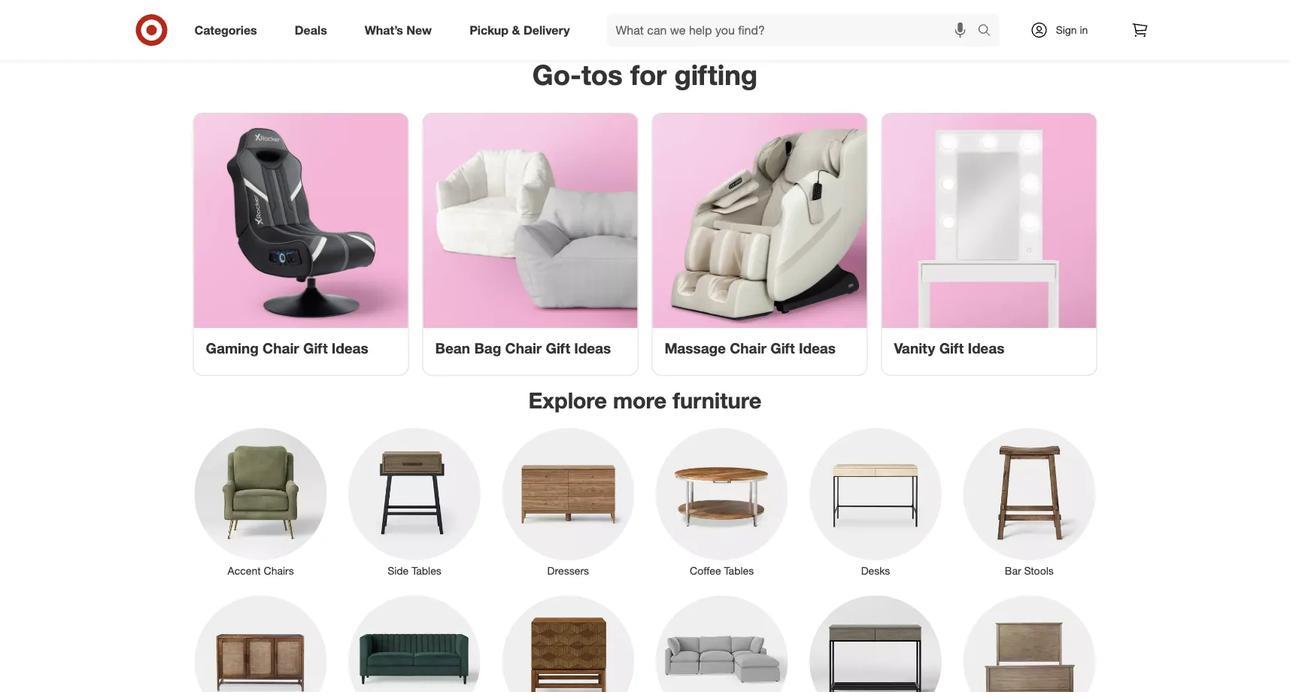 Task type: vqa. For each thing, say whether or not it's contained in the screenshot.
the rightmost 
no



Task type: describe. For each thing, give the bounding box(es) containing it.
pickup & delivery link
[[457, 14, 589, 47]]

in
[[1080, 23, 1088, 36]]

1 ideas from the left
[[332, 340, 369, 357]]

go-
[[533, 58, 582, 91]]

bean
[[435, 340, 470, 357]]

categories link
[[182, 14, 276, 47]]

explore
[[529, 387, 607, 414]]

gaming chair gift ideas
[[206, 340, 369, 357]]

4 ideas from the left
[[968, 340, 1005, 357]]

chair for massage
[[730, 340, 767, 357]]

vanity
[[894, 340, 936, 357]]

search
[[971, 24, 1007, 39]]

desks
[[861, 564, 890, 578]]

side tables link
[[338, 425, 492, 579]]

gifting
[[675, 58, 758, 91]]

what's
[[365, 23, 403, 37]]

bean bag chair gift ideas link
[[423, 114, 638, 375]]

vanity gift ideas link
[[882, 114, 1097, 375]]

deals link
[[282, 14, 346, 47]]

coffee
[[690, 564, 721, 578]]

gaming chair gift ideas link
[[194, 114, 408, 375]]

for
[[631, 58, 667, 91]]

dressers link
[[492, 425, 645, 579]]

pickup
[[470, 23, 509, 37]]

chairs
[[264, 564, 294, 578]]

tables for side tables
[[412, 564, 442, 578]]

categories
[[195, 23, 257, 37]]

bar stools link
[[953, 425, 1107, 579]]

4 gift from the left
[[940, 340, 964, 357]]

tables for coffee tables
[[724, 564, 754, 578]]

massage chair gift ideas
[[665, 340, 836, 357]]

bean bag chair gift ideas
[[435, 340, 611, 357]]

delivery
[[524, 23, 570, 37]]

bar stools
[[1005, 564, 1054, 578]]

accent
[[228, 564, 261, 578]]

go-tos for gifting
[[533, 58, 758, 91]]

3 gift from the left
[[771, 340, 795, 357]]

chair for gaming
[[263, 340, 299, 357]]

&
[[512, 23, 520, 37]]

massage chair gift ideas link
[[653, 114, 867, 375]]

coffee tables link
[[645, 425, 799, 579]]



Task type: locate. For each thing, give the bounding box(es) containing it.
pickup & delivery
[[470, 23, 570, 37]]

2 horizontal spatial chair
[[730, 340, 767, 357]]

2 chair from the left
[[505, 340, 542, 357]]

tables
[[412, 564, 442, 578], [724, 564, 754, 578]]

chair right bag
[[505, 340, 542, 357]]

1 gift from the left
[[303, 340, 328, 357]]

what's new link
[[352, 14, 451, 47]]

bar
[[1005, 564, 1022, 578]]

accent chairs
[[228, 564, 294, 578]]

3 ideas from the left
[[799, 340, 836, 357]]

new
[[407, 23, 432, 37]]

dressers
[[547, 564, 589, 578]]

search button
[[971, 14, 1007, 50]]

side
[[388, 564, 409, 578]]

0 horizontal spatial chair
[[263, 340, 299, 357]]

sign
[[1056, 23, 1077, 36]]

2 gift from the left
[[546, 340, 570, 357]]

stools
[[1025, 564, 1054, 578]]

side tables
[[388, 564, 442, 578]]

desks link
[[799, 425, 953, 579]]

explore more furniture
[[529, 387, 762, 414]]

chair
[[263, 340, 299, 357], [505, 340, 542, 357], [730, 340, 767, 357]]

deals
[[295, 23, 327, 37]]

1 horizontal spatial tables
[[724, 564, 754, 578]]

1 horizontal spatial chair
[[505, 340, 542, 357]]

massage
[[665, 340, 726, 357]]

sign in link
[[1018, 14, 1112, 47]]

carousel region
[[194, 0, 1097, 52]]

1 tables from the left
[[412, 564, 442, 578]]

chair right gaming
[[263, 340, 299, 357]]

2 ideas from the left
[[574, 340, 611, 357]]

chair right massage
[[730, 340, 767, 357]]

ideas
[[332, 340, 369, 357], [574, 340, 611, 357], [799, 340, 836, 357], [968, 340, 1005, 357]]

vanity gift ideas
[[894, 340, 1005, 357]]

what's new
[[365, 23, 432, 37]]

tables right side
[[412, 564, 442, 578]]

sign in
[[1056, 23, 1088, 36]]

1 chair from the left
[[263, 340, 299, 357]]

What can we help you find? suggestions appear below search field
[[607, 14, 982, 47]]

tos
[[582, 58, 623, 91]]

0 horizontal spatial tables
[[412, 564, 442, 578]]

gift
[[303, 340, 328, 357], [546, 340, 570, 357], [771, 340, 795, 357], [940, 340, 964, 357]]

accent chairs link
[[184, 425, 338, 579]]

bag
[[474, 340, 501, 357]]

furniture
[[673, 387, 762, 414]]

gaming
[[206, 340, 259, 357]]

3 chair from the left
[[730, 340, 767, 357]]

tables right coffee
[[724, 564, 754, 578]]

tables inside 'link'
[[412, 564, 442, 578]]

more
[[613, 387, 667, 414]]

coffee tables
[[690, 564, 754, 578]]

2 tables from the left
[[724, 564, 754, 578]]



